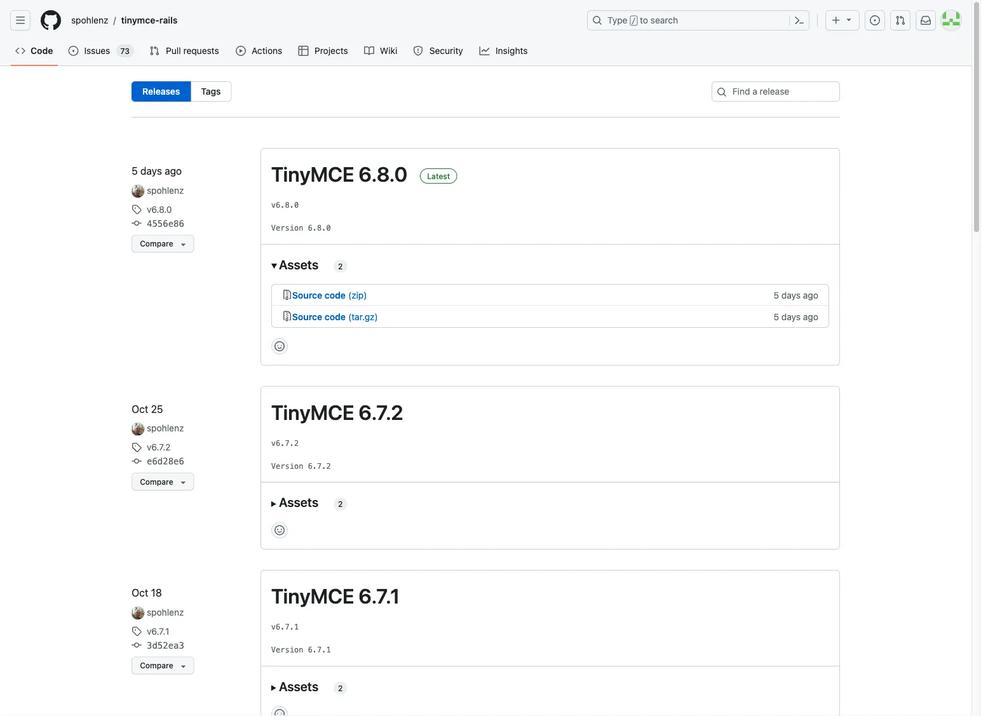Task type: vqa. For each thing, say whether or not it's contained in the screenshot.
Pull
yes



Task type: describe. For each thing, give the bounding box(es) containing it.
tinymce-rails link
[[116, 10, 183, 30]]

spohlenz link for oct 18
[[147, 607, 184, 617]]

security link
[[408, 41, 469, 60]]

0 vertical spatial 5
[[132, 165, 138, 177]]

spohlenz / tinymce-rails
[[71, 15, 178, 25]]

version for tinymce 6.7.1
[[271, 646, 303, 655]]

triangle down image
[[178, 239, 189, 249]]

73
[[120, 46, 130, 55]]

triangle down image for tinymce 6.7.2
[[178, 477, 189, 487]]

(zip)
[[348, 290, 367, 301]]

pull requests link
[[144, 41, 225, 60]]

graph image
[[479, 46, 490, 56]]

latest
[[427, 172, 450, 180]]

6.7.1 inside v6.7.1 version 6.7.1
[[308, 646, 331, 655]]

add or remove reactions image for tinymce 6.7.2
[[274, 525, 285, 535]]

search image
[[717, 87, 727, 97]]

version inside the v6.8.0 version 6.8.0
[[271, 224, 303, 233]]

oct for tinymce 6.7.2
[[132, 403, 148, 415]]

source code (zip)
[[292, 290, 367, 301]]

tinymce 6.7.1 link
[[271, 584, 400, 608]]

projects link
[[293, 41, 354, 60]]

ago for source code (zip)
[[803, 290, 818, 301]]

projects
[[315, 45, 348, 56]]

wiki link
[[359, 41, 403, 60]]

tinymce 6.8.0 link
[[271, 162, 408, 186]]

days for source code (zip)
[[781, 290, 801, 301]]

v6.8.0 version 6.8.0
[[271, 201, 331, 233]]

latest link
[[420, 168, 457, 184]]

0 vertical spatial triangle down image
[[844, 14, 854, 24]]

18
[[151, 587, 162, 599]]

spohlenz link up issues
[[66, 10, 113, 30]]

compare for tinymce 6.7.2
[[140, 477, 173, 486]]

tag image for oct
[[132, 442, 142, 452]]

3d52ea3
[[147, 640, 184, 651]]

git pull request image
[[149, 46, 160, 56]]

oct 18
[[132, 587, 162, 599]]

search
[[651, 15, 678, 25]]

tinymce 6.8.0
[[271, 162, 408, 186]]

3d52ea3 link
[[132, 640, 184, 651]]

add or remove reactions element for tinymce 6.7.2
[[271, 522, 288, 539]]

1 assets from the top
[[279, 257, 318, 272]]

25
[[151, 403, 163, 415]]

6.8.0 inside the v6.8.0 version 6.8.0
[[308, 224, 331, 233]]

spohlenz for 5 days ago
[[147, 185, 184, 195]]

v6.7.1 for v6.7.1
[[147, 626, 169, 636]]

releases
[[142, 86, 180, 97]]

type
[[607, 15, 628, 25]]

releases and tags element
[[132, 81, 706, 102]]

compare for tinymce 6.7.1
[[140, 661, 173, 670]]

releases link
[[132, 81, 191, 102]]

pull requests
[[166, 45, 219, 56]]

1 horizontal spatial 6.8.0
[[359, 162, 408, 186]]

shield image
[[413, 46, 423, 56]]

commit image for 5
[[132, 218, 142, 228]]

4556e86
[[147, 218, 184, 229]]

v6.7.2 for v6.7.2 version 6.7.2
[[271, 439, 299, 448]]

5 days ago for source code (tar.gz)
[[774, 311, 818, 322]]

tinymce 6.7.2
[[271, 400, 403, 424]]

v6.8.0 link
[[132, 203, 172, 216]]

@spohlenz image for tinymce 6.7.2
[[132, 423, 144, 435]]

1 horizontal spatial 6.7.2
[[359, 400, 403, 424]]

spohlenz link for 5 days ago
[[147, 185, 184, 195]]

1 compare button from the top
[[132, 235, 194, 252]]

file zip image for source code (tar.gz)
[[282, 311, 292, 321]]

source for source code (tar.gz)
[[292, 311, 322, 322]]

0 vertical spatial ago
[[165, 165, 182, 177]]

tinymce 6.7.2 link
[[271, 400, 403, 424]]

v6.7.1 link
[[132, 625, 169, 638]]

security
[[429, 45, 463, 56]]

plus image
[[831, 15, 841, 25]]

5 for source code (tar.gz)
[[774, 311, 779, 322]]

code
[[31, 45, 53, 56]]

tinymce-
[[121, 15, 159, 25]]

list containing spohlenz / tinymce-rails
[[66, 10, 580, 30]]

1 add or remove reactions element from the top
[[271, 338, 288, 355]]



Task type: locate. For each thing, give the bounding box(es) containing it.
v6.7.2
[[271, 439, 299, 448], [147, 442, 171, 452]]

1 horizontal spatial v6.8.0
[[271, 201, 299, 210]]

2 code from the top
[[325, 311, 346, 322]]

assets up source code (zip)
[[279, 257, 318, 272]]

spohlenz inside spohlenz / tinymce-rails
[[71, 15, 108, 25]]

1 2 from the top
[[338, 262, 343, 271]]

2 assets from the top
[[279, 495, 318, 510]]

compare down 3d52ea3 link
[[140, 661, 173, 670]]

0 vertical spatial days
[[140, 165, 162, 177]]

tinymce up v6.7.2 version 6.7.2
[[271, 400, 354, 424]]

1 vertical spatial 6.7.1
[[308, 646, 331, 655]]

1 vertical spatial 5
[[774, 290, 779, 301]]

/
[[113, 15, 116, 25], [631, 17, 636, 25]]

0 horizontal spatial 6.8.0
[[308, 224, 331, 233]]

issue opened image left issues
[[68, 46, 78, 56]]

1 vertical spatial ago
[[803, 290, 818, 301]]

source up source code (tar.gz)
[[292, 290, 322, 301]]

v6.7.1 down tinymce 6.7.1
[[271, 623, 299, 632]]

compare button for tinymce 6.7.1
[[132, 657, 194, 674]]

2 compare from the top
[[140, 477, 173, 486]]

requests
[[183, 45, 219, 56]]

tag image
[[132, 204, 142, 214], [132, 442, 142, 452]]

issue opened image
[[870, 15, 880, 25], [68, 46, 78, 56]]

2 for 6.7.2
[[338, 500, 343, 509]]

compare
[[140, 239, 173, 248], [140, 477, 173, 486], [140, 661, 173, 670]]

source for source code (zip)
[[292, 290, 322, 301]]

/ for spohlenz
[[113, 15, 116, 25]]

tag image down @spohlenz image
[[132, 204, 142, 214]]

v6.8.0 up 4556e86 link at left top
[[147, 204, 172, 214]]

0 vertical spatial compare button
[[132, 235, 194, 252]]

tinymce
[[271, 162, 354, 186], [271, 400, 354, 424], [271, 584, 354, 608]]

2 source from the top
[[292, 311, 322, 322]]

compare button down e6d28e6 at bottom left
[[132, 473, 194, 490]]

1 vertical spatial issue opened image
[[68, 46, 78, 56]]

@spohlenz image down oct 25
[[132, 423, 144, 435]]

2 commit image from the top
[[132, 640, 142, 650]]

version for tinymce 6.7.2
[[271, 462, 303, 471]]

oct left 25
[[132, 403, 148, 415]]

1 vertical spatial days
[[781, 290, 801, 301]]

tag image
[[132, 626, 142, 636]]

v6.7.2 up e6d28e6 link
[[147, 442, 171, 452]]

1 horizontal spatial v6.7.1
[[271, 623, 299, 632]]

@spohlenz image
[[132, 423, 144, 435], [132, 607, 144, 619]]

ago for source code (tar.gz)
[[803, 311, 818, 322]]

1 vertical spatial assets
[[279, 495, 318, 510]]

0 vertical spatial 2
[[338, 262, 343, 271]]

6.8.0 left latest link
[[359, 162, 408, 186]]

compare button for tinymce 6.7.2
[[132, 473, 194, 490]]

1 vertical spatial commit image
[[132, 640, 142, 650]]

v6.8.0 for v6.8.0
[[147, 204, 172, 214]]

v6.7.2 inside "link"
[[147, 442, 171, 452]]

command palette image
[[794, 15, 804, 25]]

add or remove reactions image
[[274, 341, 285, 351]]

3 add or remove reactions element from the top
[[271, 706, 288, 716]]

2 vertical spatial triangle down image
[[178, 661, 189, 671]]

0 vertical spatial add or remove reactions image
[[274, 525, 285, 535]]

1 vertical spatial oct
[[132, 587, 148, 599]]

1 vertical spatial code
[[325, 311, 346, 322]]

0 vertical spatial oct
[[132, 403, 148, 415]]

ago
[[165, 165, 182, 177], [803, 290, 818, 301], [803, 311, 818, 322]]

v6.7.1 inside v6.7.1 version 6.7.1
[[271, 623, 299, 632]]

0 vertical spatial 6.7.1
[[359, 584, 400, 608]]

spohlenz link
[[66, 10, 113, 30], [147, 185, 184, 195], [147, 423, 184, 433], [147, 607, 184, 617]]

3 compare button from the top
[[132, 657, 194, 674]]

1 vertical spatial 2
[[338, 500, 343, 509]]

2 2 from the top
[[338, 500, 343, 509]]

1 horizontal spatial 6.7.1
[[359, 584, 400, 608]]

1 vertical spatial @spohlenz image
[[132, 607, 144, 619]]

play image
[[236, 46, 246, 56]]

1 vertical spatial version
[[271, 462, 303, 471]]

homepage image
[[41, 10, 61, 31]]

2 tag image from the top
[[132, 442, 142, 452]]

e6d28e6 link
[[132, 456, 184, 467]]

tinymce for tinymce 6.8.0
[[271, 162, 354, 186]]

@spohlenz image up tag image
[[132, 607, 144, 619]]

issue opened image left git pull request icon
[[870, 15, 880, 25]]

0 horizontal spatial v6.8.0
[[147, 204, 172, 214]]

spohlenz for oct 25
[[147, 423, 184, 433]]

1 vertical spatial 6.8.0
[[308, 224, 331, 233]]

(tar.gz)
[[348, 311, 378, 322]]

to
[[640, 15, 648, 25]]

v6.7.1 for v6.7.1 version 6.7.1
[[271, 623, 299, 632]]

2 vertical spatial days
[[781, 311, 801, 322]]

file zip image for source code (zip)
[[282, 290, 292, 300]]

code
[[325, 290, 346, 301], [325, 311, 346, 322]]

1 vertical spatial tinymce
[[271, 400, 354, 424]]

5
[[132, 165, 138, 177], [774, 290, 779, 301], [774, 311, 779, 322]]

oct
[[132, 403, 148, 415], [132, 587, 148, 599]]

3 compare from the top
[[140, 661, 173, 670]]

2 @spohlenz image from the top
[[132, 607, 144, 619]]

v6.8.0 for v6.8.0 version 6.8.0
[[271, 201, 299, 210]]

triangle down image
[[844, 14, 854, 24], [178, 477, 189, 487], [178, 661, 189, 671]]

oct 25
[[132, 403, 163, 415]]

0 horizontal spatial issue opened image
[[68, 46, 78, 56]]

1 source from the top
[[292, 290, 322, 301]]

oct left the 18 at the bottom left of page
[[132, 587, 148, 599]]

3 2 from the top
[[338, 684, 343, 693]]

days
[[140, 165, 162, 177], [781, 290, 801, 301], [781, 311, 801, 322]]

assets
[[279, 257, 318, 272], [279, 495, 318, 510], [279, 679, 318, 694]]

v6.7.1 version 6.7.1
[[271, 623, 331, 655]]

5 for source code (zip)
[[774, 290, 779, 301]]

v6.8.0 down the tinymce 6.8.0 on the left top
[[271, 201, 299, 210]]

e6d28e6
[[147, 456, 184, 467]]

1 tag image from the top
[[132, 204, 142, 214]]

v6.8.0 inside the v6.8.0 version 6.8.0
[[271, 201, 299, 210]]

4556e86 link
[[132, 218, 184, 229]]

0 horizontal spatial /
[[113, 15, 116, 25]]

0 vertical spatial 6.8.0
[[359, 162, 408, 186]]

2 vertical spatial 5
[[774, 311, 779, 322]]

3 version from the top
[[271, 646, 303, 655]]

2 add or remove reactions image from the top
[[274, 709, 285, 716]]

spohlenz link down the 18 at the bottom left of page
[[147, 607, 184, 617]]

v6.7.2 version 6.7.2
[[271, 439, 331, 471]]

version inside v6.7.2 version 6.7.2
[[271, 462, 303, 471]]

6.8.0 down the tinymce 6.8.0 on the left top
[[308, 224, 331, 233]]

type / to search
[[607, 15, 678, 25]]

tinymce for tinymce 6.7.1
[[271, 584, 354, 608]]

1 commit image from the top
[[132, 218, 142, 228]]

1 vertical spatial file zip image
[[282, 311, 292, 321]]

v6.7.2 inside v6.7.2 version 6.7.2
[[271, 439, 299, 448]]

v6.7.1 up 3d52ea3 link
[[147, 626, 169, 636]]

0 vertical spatial 6.7.2
[[359, 400, 403, 424]]

0 vertical spatial file zip image
[[282, 290, 292, 300]]

3 tinymce from the top
[[271, 584, 354, 608]]

2 vertical spatial add or remove reactions element
[[271, 706, 288, 716]]

1 version from the top
[[271, 224, 303, 233]]

0 vertical spatial 5 days ago
[[132, 165, 182, 177]]

spohlenz link down 25
[[147, 423, 184, 433]]

commit image
[[132, 456, 142, 466]]

6.7.2
[[359, 400, 403, 424], [308, 462, 331, 471]]

v6.7.1 inside v6.7.1 link
[[147, 626, 169, 636]]

v6.7.1
[[271, 623, 299, 632], [147, 626, 169, 636]]

spohlenz for oct 18
[[147, 607, 184, 617]]

2 vertical spatial ago
[[803, 311, 818, 322]]

v6.7.2 down the tinymce 6.7.2 link
[[271, 439, 299, 448]]

source down source code (zip)
[[292, 311, 322, 322]]

compare down 4556e86 link at left top
[[140, 239, 173, 248]]

commit image inside 3d52ea3 link
[[132, 640, 142, 650]]

0 horizontal spatial v6.7.1
[[147, 626, 169, 636]]

version inside v6.7.1 version 6.7.1
[[271, 646, 303, 655]]

1 vertical spatial compare
[[140, 477, 173, 486]]

2 for 6.7.1
[[338, 684, 343, 693]]

assets down v6.7.2 version 6.7.2
[[279, 495, 318, 510]]

spohlenz link for oct 25
[[147, 423, 184, 433]]

1 oct from the top
[[132, 403, 148, 415]]

0 vertical spatial tag image
[[132, 204, 142, 214]]

tag image for 5
[[132, 204, 142, 214]]

add or remove reactions element for tinymce 6.7.1
[[271, 706, 288, 716]]

0 horizontal spatial 6.7.1
[[308, 646, 331, 655]]

/ inside spohlenz / tinymce-rails
[[113, 15, 116, 25]]

0 vertical spatial code
[[325, 290, 346, 301]]

0 vertical spatial source
[[292, 290, 322, 301]]

/ for type
[[631, 17, 636, 25]]

tinymce for tinymce 6.7.2
[[271, 400, 354, 424]]

0 vertical spatial add or remove reactions element
[[271, 338, 288, 355]]

6.8.0
[[359, 162, 408, 186], [308, 224, 331, 233]]

@spohlenz image
[[132, 185, 144, 198]]

2 vertical spatial version
[[271, 646, 303, 655]]

1 vertical spatial 6.7.2
[[308, 462, 331, 471]]

file zip image
[[282, 290, 292, 300], [282, 311, 292, 321]]

0 horizontal spatial 6.7.2
[[308, 462, 331, 471]]

add or remove reactions element
[[271, 338, 288, 355], [271, 522, 288, 539], [271, 706, 288, 716]]

0 vertical spatial compare
[[140, 239, 173, 248]]

triangle down image for tinymce 6.7.1
[[178, 661, 189, 671]]

2 file zip image from the top
[[282, 311, 292, 321]]

2 vertical spatial compare
[[140, 661, 173, 670]]

spohlenz down 25
[[147, 423, 184, 433]]

2 compare button from the top
[[132, 473, 194, 490]]

5 days ago
[[132, 165, 182, 177], [774, 290, 818, 301], [774, 311, 818, 322]]

/ left to
[[631, 17, 636, 25]]

commit image down v6.8.0 link
[[132, 218, 142, 228]]

notifications image
[[921, 15, 931, 25]]

triangle down image right plus icon
[[844, 14, 854, 24]]

compare button down the 4556e86
[[132, 235, 194, 252]]

1 vertical spatial add or remove reactions element
[[271, 522, 288, 539]]

2 tinymce from the top
[[271, 400, 354, 424]]

@spohlenz image for tinymce 6.7.1
[[132, 607, 144, 619]]

1 vertical spatial source
[[292, 311, 322, 322]]

tinymce up the v6.8.0 version 6.8.0 at the top left
[[271, 162, 354, 186]]

6.7.2 inside v6.7.2 version 6.7.2
[[308, 462, 331, 471]]

source code (tar.gz)
[[292, 311, 378, 322]]

2
[[338, 262, 343, 271], [338, 500, 343, 509], [338, 684, 343, 693]]

issues
[[84, 45, 110, 56]]

0 vertical spatial @spohlenz image
[[132, 423, 144, 435]]

0 vertical spatial version
[[271, 224, 303, 233]]

pull
[[166, 45, 181, 56]]

2 vertical spatial 5 days ago
[[774, 311, 818, 322]]

issue opened image for git pull request image
[[68, 46, 78, 56]]

1 file zip image from the top
[[282, 290, 292, 300]]

5 days ago for source code (zip)
[[774, 290, 818, 301]]

0 vertical spatial commit image
[[132, 218, 142, 228]]

1 horizontal spatial /
[[631, 17, 636, 25]]

wiki
[[380, 45, 397, 56]]

assets for tinymce 6.7.1
[[279, 679, 318, 694]]

tinymce 6.7.1
[[271, 584, 400, 608]]

days for source code (tar.gz)
[[781, 311, 801, 322]]

actions link
[[231, 41, 288, 60]]

spohlenz link up v6.8.0 link
[[147, 185, 184, 195]]

code for (zip)
[[325, 290, 346, 301]]

issue opened image for git pull request icon
[[870, 15, 880, 25]]

spohlenz up issues
[[71, 15, 108, 25]]

commit image down tag image
[[132, 640, 142, 650]]

1 @spohlenz image from the top
[[132, 423, 144, 435]]

tinymce up v6.7.1 version 6.7.1
[[271, 584, 354, 608]]

1 vertical spatial add or remove reactions image
[[274, 709, 285, 716]]

assets down v6.7.1 version 6.7.1
[[279, 679, 318, 694]]

v6.8.0
[[271, 201, 299, 210], [147, 204, 172, 214]]

1 vertical spatial compare button
[[132, 473, 194, 490]]

compare button
[[132, 235, 194, 252], [132, 473, 194, 490], [132, 657, 194, 674]]

insights
[[496, 45, 528, 56]]

/ left the tinymce-
[[113, 15, 116, 25]]

code up source code (tar.gz)
[[325, 290, 346, 301]]

git pull request image
[[895, 15, 906, 25]]

v6.7.2 for v6.7.2
[[147, 442, 171, 452]]

/ inside type / to search
[[631, 17, 636, 25]]

commit image inside 4556e86 link
[[132, 218, 142, 228]]

v6.7.2 link
[[132, 441, 171, 454]]

book image
[[364, 46, 374, 56]]

tags
[[201, 86, 221, 97]]

code link
[[10, 41, 58, 60]]

oct for tinymce 6.7.1
[[132, 587, 148, 599]]

spohlenz up v6.8.0 link
[[147, 185, 184, 195]]

1 vertical spatial tag image
[[132, 442, 142, 452]]

add or remove reactions image
[[274, 525, 285, 535], [274, 709, 285, 716]]

2 oct from the top
[[132, 587, 148, 599]]

code image
[[15, 46, 25, 56]]

1 vertical spatial triangle down image
[[178, 477, 189, 487]]

1 code from the top
[[325, 290, 346, 301]]

0 vertical spatial issue opened image
[[870, 15, 880, 25]]

spohlenz
[[71, 15, 108, 25], [147, 185, 184, 195], [147, 423, 184, 433], [147, 607, 184, 617]]

1 add or remove reactions image from the top
[[274, 525, 285, 535]]

2 add or remove reactions element from the top
[[271, 522, 288, 539]]

1 horizontal spatial v6.7.2
[[271, 439, 299, 448]]

actions
[[252, 45, 282, 56]]

6.7.1
[[359, 584, 400, 608], [308, 646, 331, 655]]

0 horizontal spatial v6.7.2
[[147, 442, 171, 452]]

assets for tinymce 6.7.2
[[279, 495, 318, 510]]

2 vertical spatial compare button
[[132, 657, 194, 674]]

2 vertical spatial assets
[[279, 679, 318, 694]]

2 vertical spatial tinymce
[[271, 584, 354, 608]]

tag image inside v6.7.2 "link"
[[132, 442, 142, 452]]

version
[[271, 224, 303, 233], [271, 462, 303, 471], [271, 646, 303, 655]]

commit image
[[132, 218, 142, 228], [132, 640, 142, 650]]

triangle down image down e6d28e6 at bottom left
[[178, 477, 189, 487]]

0 vertical spatial assets
[[279, 257, 318, 272]]

spohlenz down the 18 at the bottom left of page
[[147, 607, 184, 617]]

2 version from the top
[[271, 462, 303, 471]]

tag image up commit icon
[[132, 442, 142, 452]]

1 vertical spatial 5 days ago
[[774, 290, 818, 301]]

0 vertical spatial tinymce
[[271, 162, 354, 186]]

2 vertical spatial 2
[[338, 684, 343, 693]]

rails
[[159, 15, 178, 25]]

1 tinymce from the top
[[271, 162, 354, 186]]

1 horizontal spatial issue opened image
[[870, 15, 880, 25]]

commit image for oct
[[132, 640, 142, 650]]

code for (tar.gz)
[[325, 311, 346, 322]]

Find a release search field
[[712, 81, 840, 102]]

3 assets from the top
[[279, 679, 318, 694]]

code down source code (zip)
[[325, 311, 346, 322]]

table image
[[298, 46, 309, 56]]

compare button down 3d52ea3
[[132, 657, 194, 674]]

triangle down image down 3d52ea3
[[178, 661, 189, 671]]

list
[[66, 10, 580, 30]]

source
[[292, 290, 322, 301], [292, 311, 322, 322]]

add or remove reactions image for tinymce 6.7.1
[[274, 709, 285, 716]]

1 compare from the top
[[140, 239, 173, 248]]

tag image inside v6.8.0 link
[[132, 204, 142, 214]]

insights link
[[474, 41, 534, 60]]

compare down e6d28e6 link
[[140, 477, 173, 486]]

tags link
[[190, 81, 232, 102]]



